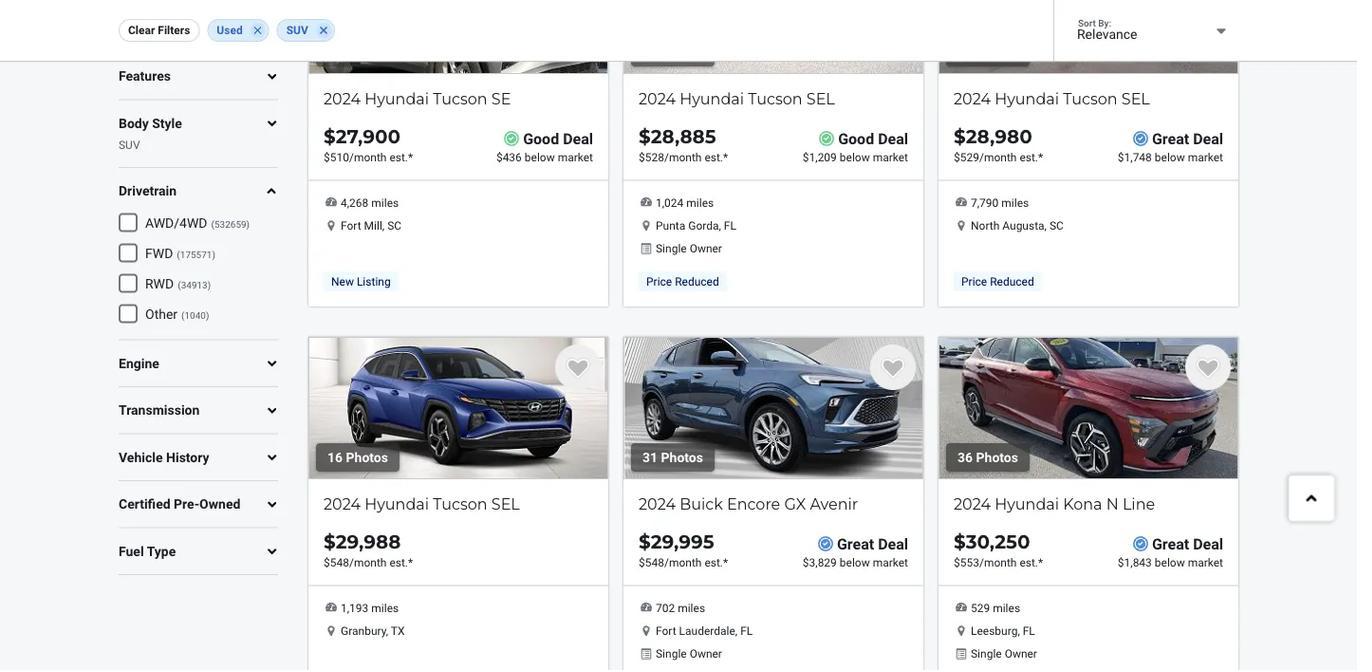 Task type: vqa. For each thing, say whether or not it's contained in the screenshot.
27,900 Tucson
yes



Task type: locate. For each thing, give the bounding box(es) containing it.
, for 29,995
[[736, 624, 738, 638]]

below for 29,995
[[840, 556, 870, 569]]

single down "fort lauderdale , fl" in the bottom of the page
[[656, 647, 687, 660]]

fl for 29,995
[[741, 624, 753, 638]]

) for rwd
[[208, 280, 211, 291]]

great up $1,748 below market
[[1153, 130, 1190, 148]]

good deal up $436 below market
[[523, 130, 593, 148]]

( inside awd/4wd ( 532659 )
[[211, 219, 215, 230]]

great deal up $1,748 below market
[[1153, 130, 1224, 148]]

$436
[[497, 150, 522, 164]]

175571
[[180, 249, 212, 261]]

1 vertical spatial suv
[[119, 139, 140, 152]]

price reduced down punta
[[647, 275, 719, 288]]

hyundai up 30,250
[[995, 494, 1060, 513]]

/month est.* for 29,995
[[665, 556, 728, 569]]

market right '$436'
[[558, 150, 593, 164]]

1 good from the left
[[523, 130, 559, 148]]

7,790 miles
[[971, 197, 1029, 210]]

( inside fwd ( 175571 )
[[177, 249, 180, 261]]

price reduced
[[647, 275, 719, 288], [962, 275, 1035, 288]]

market right $3,829
[[873, 556, 909, 569]]

1 vertical spatial fort
[[656, 624, 677, 638]]

( for fwd
[[177, 249, 180, 261]]

suv right "used" button
[[286, 24, 308, 37]]

1 horizontal spatial price reduced
[[962, 275, 1035, 288]]

miles
[[372, 197, 399, 210], [687, 197, 714, 210], [1002, 197, 1029, 210], [372, 602, 399, 615], [678, 602, 706, 615], [993, 602, 1021, 615]]

2024 hyundai tucson sel up 28,980
[[954, 89, 1151, 108]]

1 horizontal spatial good deal
[[839, 130, 909, 148]]

body style suv
[[119, 116, 182, 152]]

below right $1,843
[[1155, 556, 1186, 569]]

) down 175571
[[208, 280, 211, 291]]

548 inside $ 29,995 $ 548 /month est.*
[[645, 556, 665, 569]]

0 horizontal spatial good deal
[[523, 130, 593, 148]]

529 down 28,980
[[961, 150, 980, 164]]

1 horizontal spatial good
[[839, 130, 875, 148]]

29,988
[[336, 530, 401, 553]]

1 horizontal spatial fl
[[741, 624, 753, 638]]

27,900
[[336, 125, 401, 148]]

( right fwd
[[177, 249, 180, 261]]

fl right leesburg
[[1023, 624, 1036, 638]]

single down punta
[[656, 242, 687, 255]]

good up $436 below market
[[523, 130, 559, 148]]

hyundai up the 27,900
[[365, 89, 429, 108]]

good deal up $1,209 below market
[[839, 130, 909, 148]]

1 horizontal spatial fort
[[656, 624, 677, 638]]

miles up north augusta , sc
[[1002, 197, 1029, 210]]

1 horizontal spatial 2024 hyundai tucson sel
[[639, 89, 835, 108]]

market right $1,843
[[1188, 556, 1224, 569]]

1 horizontal spatial sc
[[1050, 219, 1064, 232]]

2 good deal from the left
[[839, 130, 909, 148]]

2024 hyundai tucson sel up 28,885
[[639, 89, 835, 108]]

) inside fwd ( 175571 )
[[212, 249, 215, 261]]

( inside rwd ( 34913 )
[[178, 280, 181, 291]]

market right the "$1,209"
[[873, 150, 909, 164]]

price reduced down north
[[962, 275, 1035, 288]]

below for 28,980
[[1155, 150, 1186, 164]]

0 horizontal spatial price reduced
[[647, 275, 719, 288]]

market right $1,748
[[1188, 150, 1224, 164]]

tucson for 27,900
[[433, 89, 488, 108]]

/month est.* inside $ 28,980 $ 529 /month est.*
[[980, 150, 1044, 164]]

( right other
[[181, 310, 185, 322]]

great deal
[[1153, 130, 1224, 148], [837, 535, 909, 553], [1153, 535, 1224, 553]]

rwd ( 34913 )
[[145, 277, 211, 292]]

miles for 29,995
[[678, 602, 706, 615]]

below right '$436'
[[525, 150, 555, 164]]

awd/4wd
[[145, 216, 207, 231]]

2024 up 30,250
[[954, 494, 991, 513]]

36
[[958, 450, 973, 465]]

history
[[166, 450, 209, 465]]

great for 29,995
[[837, 535, 875, 553]]

( for other
[[181, 310, 185, 322]]

/month est.*
[[349, 150, 413, 164], [665, 150, 728, 164], [980, 150, 1044, 164], [349, 556, 413, 569], [665, 556, 728, 569], [980, 556, 1044, 569]]

deal up $1,843 below market
[[1194, 535, 1224, 553]]

sel
[[807, 89, 835, 108], [1122, 89, 1151, 108], [492, 494, 520, 513]]

miles up gorda
[[687, 197, 714, 210]]

owner down leesburg , fl
[[1005, 647, 1038, 660]]

good for 27,900
[[523, 130, 559, 148]]

filters
[[158, 24, 190, 37]]

529
[[961, 150, 980, 164], [971, 602, 991, 615]]

29,995
[[651, 530, 715, 553]]

hyundai up 28,980
[[995, 89, 1060, 108]]

548
[[330, 556, 349, 569], [645, 556, 665, 569]]

single for 29,995
[[656, 647, 687, 660]]

mill
[[364, 219, 382, 232]]

miles for 28,885
[[687, 197, 714, 210]]

/month est.* down 29,988
[[349, 556, 413, 569]]

2024 up the 27,900
[[324, 89, 361, 108]]

2 548 from the left
[[645, 556, 665, 569]]

great deal for 29,995
[[837, 535, 909, 553]]

548 down 29,988
[[330, 556, 349, 569]]

0 horizontal spatial suv
[[119, 139, 140, 152]]

good
[[523, 130, 559, 148], [839, 130, 875, 148]]

fl for 28,885
[[724, 219, 737, 232]]

0 vertical spatial fort
[[341, 219, 361, 232]]

1 price reduced from the left
[[647, 275, 719, 288]]

sc right mill at left
[[388, 219, 402, 232]]

0 horizontal spatial fort
[[341, 219, 361, 232]]

0 horizontal spatial good
[[523, 130, 559, 148]]

photos button
[[947, 38, 1030, 66]]

suv
[[286, 24, 308, 37], [119, 139, 140, 152]]

photos right 36
[[977, 450, 1019, 465]]

drivetrain
[[119, 183, 177, 199]]

miles for 30,250
[[993, 602, 1021, 615]]

owner down lauderdale
[[690, 647, 723, 660]]

$ 29,988 $ 548 /month est.*
[[324, 530, 413, 569]]

0 horizontal spatial fl
[[724, 219, 737, 232]]

0 horizontal spatial sc
[[388, 219, 402, 232]]

( up 175571
[[211, 219, 215, 230]]

market for 29,995
[[873, 556, 909, 569]]

/month est.* down 28,980
[[980, 150, 1044, 164]]

) inside awd/4wd ( 532659 )
[[247, 219, 250, 230]]

engine
[[119, 356, 159, 371]]

2 horizontal spatial sel
[[1122, 89, 1151, 108]]

( inside other ( 1040 )
[[181, 310, 185, 322]]

) inside other ( 1040 )
[[206, 310, 209, 322]]

548 for 29,988
[[330, 556, 349, 569]]

2 horizontal spatial 2024 hyundai tucson sel
[[954, 89, 1151, 108]]

) right awd/4wd
[[247, 219, 250, 230]]

suv down body
[[119, 139, 140, 152]]

/month est.* down 29,995
[[665, 556, 728, 569]]

2024 for 29,995
[[639, 494, 676, 513]]

fort down 702
[[656, 624, 677, 638]]

fl right lauderdale
[[741, 624, 753, 638]]

photos right 16
[[346, 450, 388, 465]]

0 vertical spatial 529
[[961, 150, 980, 164]]

7,790
[[971, 197, 999, 210]]

( right rwd
[[178, 280, 181, 291]]

31
[[643, 450, 658, 465]]

owner down gorda
[[690, 242, 723, 255]]

single owner down "fort lauderdale , fl" in the bottom of the page
[[656, 647, 723, 660]]

photos right 31
[[661, 450, 704, 465]]

single owner
[[656, 242, 723, 255], [656, 647, 723, 660], [971, 647, 1038, 660]]

sc right augusta
[[1050, 219, 1064, 232]]

vehicle history
[[119, 450, 209, 465]]

below right $1,748
[[1155, 150, 1186, 164]]

702 miles
[[656, 602, 706, 615]]

market
[[558, 150, 593, 164], [873, 150, 909, 164], [1188, 150, 1224, 164], [873, 556, 909, 569], [1188, 556, 1224, 569]]

/month est.* down 30,250
[[980, 556, 1044, 569]]

great deal up $3,829 below market
[[837, 535, 909, 553]]

2024 buick encore gx avenir
[[639, 494, 859, 513]]

1,024 miles
[[656, 197, 714, 210]]

deal up $3,829 below market
[[878, 535, 909, 553]]

leesburg
[[971, 624, 1018, 638]]

miles for 27,900
[[372, 197, 399, 210]]

gorda
[[689, 219, 719, 232]]

) for fwd
[[212, 249, 215, 261]]

2024 hyundai kona n line
[[954, 494, 1156, 513]]

single owner down leesburg , fl
[[971, 647, 1038, 660]]

north augusta , sc
[[971, 219, 1064, 232]]

/month est.* inside $ 27,900 $ 510 /month est.*
[[349, 150, 413, 164]]

2024 hyundai kona image
[[939, 337, 1239, 479]]

great
[[1153, 130, 1190, 148], [837, 535, 875, 553], [1153, 535, 1190, 553]]

fl right gorda
[[724, 219, 737, 232]]

( for rwd
[[178, 280, 181, 291]]

2024 up 28,980
[[954, 89, 991, 108]]

se
[[492, 89, 511, 108]]

buick
[[680, 494, 723, 513]]

2 sc from the left
[[1050, 219, 1064, 232]]

style
[[152, 116, 182, 131]]

miles up mill at left
[[372, 197, 399, 210]]

/month est.* inside $ 29,995 $ 548 /month est.*
[[665, 556, 728, 569]]

great deal up $1,843 below market
[[1153, 535, 1224, 553]]

transmission
[[119, 403, 200, 418]]

2024 up 28,885
[[639, 89, 676, 108]]

type
[[147, 544, 176, 559]]

0 vertical spatial suv
[[286, 24, 308, 37]]

4,268
[[341, 197, 369, 210]]

, for 27,900
[[382, 219, 385, 232]]

fort
[[341, 219, 361, 232], [656, 624, 677, 638]]

2024 hyundai tucson sel up 29,988
[[324, 494, 520, 513]]

miles up leesburg , fl
[[993, 602, 1021, 615]]

fort left mill at left
[[341, 219, 361, 232]]

1 good deal from the left
[[523, 130, 593, 148]]

$1,843 below market
[[1118, 556, 1224, 569]]

2024 left buick
[[639, 494, 676, 513]]

1 horizontal spatial 548
[[645, 556, 665, 569]]

548 for 29,995
[[645, 556, 665, 569]]

36 photos
[[958, 450, 1019, 465]]

/month est.* for 29,988
[[349, 556, 413, 569]]

4,268 miles
[[341, 197, 399, 210]]

market for 27,900
[[558, 150, 593, 164]]

sc
[[388, 219, 402, 232], [1050, 219, 1064, 232]]

) down 34913
[[206, 310, 209, 322]]

color
[[119, 22, 151, 37]]

owner for 30,250
[[1005, 647, 1038, 660]]

single owner down punta gorda , fl
[[656, 242, 723, 255]]

2 good from the left
[[839, 130, 875, 148]]

/month est.* down 28,885
[[665, 150, 728, 164]]

548 inside $ 29,988 $ 548 /month est.*
[[330, 556, 349, 569]]

deal up $1,209 below market
[[878, 130, 909, 148]]

1 548 from the left
[[330, 556, 349, 569]]

1 vertical spatial 529
[[971, 602, 991, 615]]

0 horizontal spatial 548
[[330, 556, 349, 569]]

529 up leesburg
[[971, 602, 991, 615]]

$1,209 below market
[[803, 150, 909, 164]]

2024 hyundai tucson sel
[[639, 89, 835, 108], [954, 89, 1151, 108], [324, 494, 520, 513]]

1 horizontal spatial sel
[[807, 89, 835, 108]]

2024 for 28,980
[[954, 89, 991, 108]]

deal for 27,900
[[563, 130, 593, 148]]

$1,748 below market
[[1118, 150, 1224, 164]]

$436 below market
[[497, 150, 593, 164]]

vehicle
[[119, 450, 163, 465]]

deal for 30,250
[[1194, 535, 1224, 553]]

below right $3,829
[[840, 556, 870, 569]]

single owner for 29,995
[[656, 647, 723, 660]]

1 horizontal spatial suv
[[286, 24, 308, 37]]

deal up $1,748 below market
[[1194, 130, 1224, 148]]

good deal for 28,885
[[839, 130, 909, 148]]

single for 28,885
[[656, 242, 687, 255]]

/month est.* inside the $ 30,250 $ 553 /month est.*
[[980, 556, 1044, 569]]

deal up $436 below market
[[563, 130, 593, 148]]

granbury
[[341, 624, 386, 638]]

punta gorda , fl
[[656, 219, 737, 232]]

548 down 29,995
[[645, 556, 665, 569]]

) inside rwd ( 34913 )
[[208, 280, 211, 291]]

leesburg , fl
[[971, 624, 1036, 638]]

$ 30,250 $ 553 /month est.*
[[954, 530, 1044, 569]]

/month est.* inside $ 29,988 $ 548 /month est.*
[[349, 556, 413, 569]]

photos up 28,980
[[977, 44, 1019, 60]]

$
[[324, 125, 336, 148], [639, 125, 651, 148], [954, 125, 966, 148], [324, 150, 330, 164], [639, 150, 645, 164], [954, 150, 961, 164], [324, 530, 336, 553], [639, 530, 651, 553], [954, 530, 966, 553], [324, 556, 330, 569], [639, 556, 645, 569], [954, 556, 961, 569]]

1 sc from the left
[[388, 219, 402, 232]]

fort for 27,900
[[341, 219, 361, 232]]

/month est.* inside $ 28,885 $ 528 /month est.*
[[665, 150, 728, 164]]

single owner for 30,250
[[971, 647, 1038, 660]]

0 horizontal spatial sel
[[492, 494, 520, 513]]

great up $1,843 below market
[[1153, 535, 1190, 553]]

miles up "fort lauderdale , fl" in the bottom of the page
[[678, 602, 706, 615]]

augusta
[[1003, 219, 1045, 232]]

photos for 2024 hyundai kona n line
[[977, 450, 1019, 465]]

529 miles
[[971, 602, 1021, 615]]

single
[[656, 242, 687, 255], [656, 647, 687, 660], [971, 647, 1002, 660]]

deal for 28,980
[[1194, 130, 1224, 148]]

hyundai
[[365, 89, 429, 108], [680, 89, 744, 108], [995, 89, 1060, 108], [365, 494, 429, 513], [995, 494, 1060, 513]]

single down leesburg
[[971, 647, 1002, 660]]

2024 for 27,900
[[324, 89, 361, 108]]

2024 hyundai tucson image
[[309, 0, 609, 74], [624, 0, 924, 74], [939, 0, 1239, 74], [309, 337, 609, 479]]

/month est.* down the 27,900
[[349, 150, 413, 164]]

good up $1,209 below market
[[839, 130, 875, 148]]

hyundai up 28,885
[[680, 89, 744, 108]]

$ 27,900 $ 510 /month est.*
[[324, 125, 413, 164]]

deal for 29,995
[[878, 535, 909, 553]]

) down "532659"
[[212, 249, 215, 261]]

great up $3,829 below market
[[837, 535, 875, 553]]

fl
[[724, 219, 737, 232], [741, 624, 753, 638], [1023, 624, 1036, 638]]

suv inside button
[[286, 24, 308, 37]]

fwd ( 175571 )
[[145, 246, 215, 262]]

below right the "$1,209"
[[840, 150, 870, 164]]



Task type: describe. For each thing, give the bounding box(es) containing it.
/month est.* for 28,980
[[980, 150, 1044, 164]]

sel for 28,980
[[1122, 89, 1151, 108]]

good deal for 27,900
[[523, 130, 593, 148]]

single owner for 28,885
[[656, 242, 723, 255]]

body
[[119, 116, 149, 131]]

lauderdale
[[679, 624, 736, 638]]

, for 28,885
[[719, 219, 722, 232]]

rwd
[[145, 277, 174, 292]]

line
[[1123, 494, 1156, 513]]

hyundai up 29,988
[[365, 494, 429, 513]]

features
[[119, 69, 171, 84]]

certified pre-owned
[[119, 497, 241, 512]]

punta
[[656, 219, 686, 232]]

0 horizontal spatial 2024 hyundai tucson sel
[[324, 494, 520, 513]]

used button
[[207, 19, 269, 42]]

photos inside button
[[977, 44, 1019, 60]]

suv inside 'body style suv'
[[119, 139, 140, 152]]

2024 hyundai tucson sel for 28,885
[[639, 89, 835, 108]]

30,250
[[966, 530, 1031, 553]]

clear filters button
[[119, 19, 200, 42]]

clear filters
[[128, 24, 190, 37]]

other
[[145, 307, 178, 323]]

2024 hyundai tucson se
[[324, 89, 511, 108]]

used
[[217, 24, 243, 37]]

clear
[[128, 24, 155, 37]]

2024 for 28,885
[[639, 89, 676, 108]]

photos for 2024 buick encore gx avenir
[[661, 450, 704, 465]]

529 inside $ 28,980 $ 529 /month est.*
[[961, 150, 980, 164]]

532659
[[215, 219, 247, 230]]

below for 30,250
[[1155, 556, 1186, 569]]

) for other
[[206, 310, 209, 322]]

fwd
[[145, 246, 173, 262]]

34913
[[181, 280, 208, 291]]

, for 28,980
[[1045, 219, 1047, 232]]

1,024
[[656, 197, 684, 210]]

photos for 2024 hyundai tucson sel
[[346, 450, 388, 465]]

31 photos
[[643, 450, 704, 465]]

2024 hyundai tucson sel for 28,980
[[954, 89, 1151, 108]]

2 price reduced from the left
[[962, 275, 1035, 288]]

1040
[[185, 310, 206, 322]]

hyundai for 30,250
[[995, 494, 1060, 513]]

528
[[645, 150, 665, 164]]

granbury , tx
[[341, 624, 405, 638]]

$3,829 below market
[[803, 556, 909, 569]]

hyundai for 28,980
[[995, 89, 1060, 108]]

28,885
[[651, 125, 717, 148]]

tucson for 28,885
[[748, 89, 803, 108]]

2024 buick encore gx image
[[624, 337, 924, 479]]

$1,843
[[1118, 556, 1153, 569]]

hyundai for 27,900
[[365, 89, 429, 108]]

below for 27,900
[[525, 150, 555, 164]]

510
[[330, 150, 349, 164]]

great deal for 28,980
[[1153, 130, 1224, 148]]

$ 29,995 $ 548 /month est.*
[[639, 530, 728, 569]]

702
[[656, 602, 675, 615]]

/month est.* for 27,900
[[349, 150, 413, 164]]

miles up granbury , tx
[[372, 602, 399, 615]]

$ 28,885 $ 528 /month est.*
[[639, 125, 728, 164]]

great deal for 30,250
[[1153, 535, 1224, 553]]

28,980
[[966, 125, 1033, 148]]

awd/4wd ( 532659 )
[[145, 216, 250, 231]]

sc for 27,900
[[388, 219, 402, 232]]

suv button
[[277, 19, 335, 42]]

fort mill , sc
[[341, 219, 402, 232]]

encore
[[727, 494, 781, 513]]

fort for 29,995
[[656, 624, 677, 638]]

owned
[[199, 497, 241, 512]]

hyundai for 28,885
[[680, 89, 744, 108]]

market for 30,250
[[1188, 556, 1224, 569]]

new listing
[[331, 275, 391, 288]]

) for awd/4wd
[[247, 219, 250, 230]]

/month est.* for 30,250
[[980, 556, 1044, 569]]

great for 28,980
[[1153, 130, 1190, 148]]

n
[[1107, 494, 1119, 513]]

deal for 28,885
[[878, 130, 909, 148]]

fort lauderdale , fl
[[656, 624, 753, 638]]

2024 for 30,250
[[954, 494, 991, 513]]

$1,748
[[1118, 150, 1153, 164]]

fuel
[[119, 544, 144, 559]]

tx
[[391, 624, 405, 638]]

$1,209
[[803, 150, 837, 164]]

2024 up 29,988
[[324, 494, 361, 513]]

single for 30,250
[[971, 647, 1002, 660]]

owner for 29,995
[[690, 647, 723, 660]]

$3,829
[[803, 556, 837, 569]]

pre-
[[174, 497, 199, 512]]

sel for 28,885
[[807, 89, 835, 108]]

miles for 28,980
[[1002, 197, 1029, 210]]

/month est.* for 28,885
[[665, 150, 728, 164]]

owner for 28,885
[[690, 242, 723, 255]]

16 photos
[[328, 450, 388, 465]]

sc for 28,980
[[1050, 219, 1064, 232]]

gx
[[785, 494, 806, 513]]

2 horizontal spatial fl
[[1023, 624, 1036, 638]]

1,193
[[341, 602, 369, 615]]

fuel type
[[119, 544, 176, 559]]

avenir
[[810, 494, 859, 513]]

1,193 miles
[[341, 602, 399, 615]]

tucson for 28,980
[[1064, 89, 1118, 108]]

market for 28,980
[[1188, 150, 1224, 164]]

market for 28,885
[[873, 150, 909, 164]]

good for 28,885
[[839, 130, 875, 148]]

below for 28,885
[[840, 150, 870, 164]]

553
[[961, 556, 980, 569]]

( for awd/4wd
[[211, 219, 215, 230]]

certified
[[119, 497, 171, 512]]

16
[[328, 450, 343, 465]]

great for 30,250
[[1153, 535, 1190, 553]]

$ 28,980 $ 529 /month est.*
[[954, 125, 1044, 164]]



